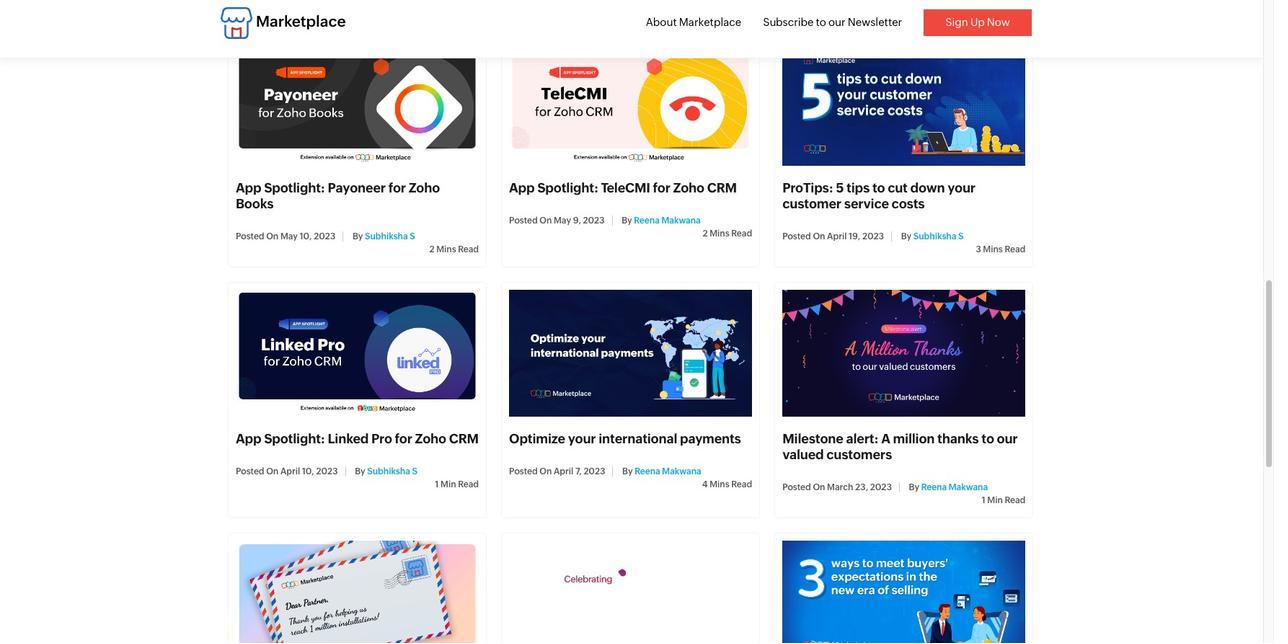 Task type: describe. For each thing, give the bounding box(es) containing it.
1 min read for app spotlight: linked pro for zoho crm
[[435, 479, 479, 489]]

thanks
[[937, 431, 979, 446]]

subhiksha for for
[[367, 466, 410, 477]]

pro
[[371, 431, 392, 446]]

alert:
[[846, 431, 879, 446]]

now
[[987, 16, 1010, 28]]

milestone alert: a million thanks to our valued customers image
[[783, 290, 1026, 417]]

april for 5
[[827, 231, 847, 241]]

by reena makwana for million
[[907, 482, 988, 492]]

tips
[[847, 180, 870, 195]]

protips: 5 tips to cut down your customer service costs link
[[783, 180, 976, 211]]

marketplace link
[[221, 7, 346, 39]]

subhiksha s link for cut
[[913, 231, 964, 241]]

2023 for telecmi
[[583, 215, 605, 225]]

posted for app spotlight: linked pro for zoho crm
[[236, 466, 264, 477]]

makwana for for
[[662, 215, 701, 225]]

7,
[[575, 466, 582, 477]]

2023 for payoneer
[[314, 231, 335, 241]]

spotlight: for linked
[[264, 431, 325, 446]]

4 mins read
[[702, 479, 752, 489]]

3
[[976, 244, 981, 254]]

posted on april 10, 2023
[[236, 466, 338, 477]]

1 for to
[[982, 495, 985, 505]]

payments
[[680, 431, 741, 446]]

app spotlight: telecmi for zoho crm link
[[509, 180, 737, 195]]

customers
[[826, 447, 892, 462]]

s for cut
[[958, 231, 964, 241]]

by reena makwana for payments
[[620, 466, 701, 477]]

min for milestone alert: a million thanks to our valued customers
[[987, 495, 1003, 505]]

customer
[[783, 196, 841, 211]]

protips:
[[783, 180, 833, 195]]

by for a
[[909, 482, 919, 492]]

read for app spotlight: payoneer for zoho books
[[458, 244, 479, 254]]

may for telecmi
[[554, 215, 571, 225]]

costs
[[892, 196, 925, 211]]

about marketplace link
[[646, 16, 741, 28]]

app spotlight: telecmi for zoho crm image
[[509, 39, 752, 166]]

up
[[970, 16, 985, 28]]

3 ways to meet buyers' expectations in the new era of selling image
[[783, 541, 1026, 643]]

about
[[646, 16, 677, 28]]

makwana for payments
[[662, 466, 701, 477]]

payoneer
[[328, 180, 386, 195]]

0 vertical spatial our
[[828, 16, 846, 28]]

optimize your international payments link
[[509, 431, 741, 446]]

1 vertical spatial crm
[[449, 431, 479, 446]]

read for app spotlight: telecmi for zoho crm
[[731, 228, 752, 238]]

milestone alert: a million thanks to our valued customers
[[783, 431, 1018, 462]]

subscribe to our newsletter link
[[763, 16, 902, 28]]

your inside "protips: 5 tips to cut down your customer service costs"
[[948, 180, 976, 195]]

3 mins read
[[976, 244, 1026, 254]]

on for app spotlight: payoneer for zoho books
[[266, 231, 279, 241]]

by subhiksha s for cut
[[899, 231, 964, 241]]

read for optimize your international payments
[[731, 479, 752, 489]]

celebrating 1 million installs on zoho marketplace image
[[509, 541, 752, 643]]

reena for for
[[634, 215, 660, 225]]

2 for app spotlight: telecmi for zoho crm
[[703, 228, 708, 238]]

0 vertical spatial to
[[816, 16, 826, 28]]

march
[[827, 482, 853, 492]]

for for payoneer
[[388, 180, 406, 195]]

posted for protips: 5 tips to cut down your customer service costs
[[783, 231, 811, 241]]

read for protips: 5 tips to cut down your customer service costs
[[1005, 244, 1026, 254]]

mins for protips: 5 tips to cut down your customer service costs
[[983, 244, 1003, 254]]

dear partner, thank you for helping us reach 1 million installations! image
[[236, 541, 479, 643]]

linked
[[328, 431, 369, 446]]

mins for app spotlight: payoneer for zoho books
[[436, 244, 456, 254]]

milestone alert: a million thanks to our valued customers link
[[783, 431, 1018, 462]]

million
[[893, 431, 935, 446]]

optimize your international payments
[[509, 431, 741, 446]]

milestone
[[783, 431, 843, 446]]

posted for optimize your international payments
[[509, 466, 538, 477]]

19,
[[849, 231, 860, 241]]

books
[[236, 196, 274, 211]]

zoho for app spotlight: payoneer for zoho books
[[409, 180, 440, 195]]

on for app spotlight: linked pro for zoho crm
[[266, 466, 279, 477]]

subhiksha for zoho
[[365, 231, 408, 241]]

by reena makwana for for
[[620, 215, 701, 225]]

posted on march 23, 2023
[[783, 482, 892, 492]]

posted for app spotlight: payoneer for zoho books
[[236, 231, 264, 241]]

on for protips: 5 tips to cut down your customer service costs
[[813, 231, 825, 241]]

telecmi
[[601, 180, 650, 195]]

app spotlight: linked pro for zoho crm image
[[236, 290, 479, 417]]

reena makwana link for for
[[634, 215, 701, 225]]

optimize your international payments image
[[509, 290, 752, 417]]

23,
[[855, 482, 868, 492]]

april for your
[[554, 466, 573, 477]]

reena for payments
[[635, 466, 660, 477]]

4
[[702, 479, 708, 489]]

subhiksha s link for for
[[367, 466, 418, 477]]

sign up now link
[[924, 9, 1032, 36]]

9,
[[573, 215, 581, 225]]



Task type: vqa. For each thing, say whether or not it's contained in the screenshot.


Task type: locate. For each thing, give the bounding box(es) containing it.
zoho right "pro"
[[415, 431, 446, 446]]

reena makwana link down thanks
[[921, 482, 988, 492]]

for right the 'payoneer'
[[388, 180, 406, 195]]

subhiksha down "pro"
[[367, 466, 410, 477]]

to inside the milestone alert: a million thanks to our valued customers
[[982, 431, 994, 446]]

valued
[[783, 447, 824, 462]]

1 min read for milestone alert: a million thanks to our valued customers
[[982, 495, 1026, 505]]

your
[[948, 180, 976, 195], [568, 431, 596, 446]]

0 horizontal spatial our
[[828, 16, 846, 28]]

0 vertical spatial 1 min read
[[435, 479, 479, 489]]

0 vertical spatial 2 mins read
[[703, 228, 752, 238]]

0 horizontal spatial to
[[816, 16, 826, 28]]

subhiksha down the 'payoneer'
[[365, 231, 408, 241]]

1 vertical spatial 1 min read
[[982, 495, 1026, 505]]

0 vertical spatial min
[[441, 479, 456, 489]]

2023 for linked
[[316, 466, 338, 477]]

may for payoneer
[[280, 231, 298, 241]]

mins
[[710, 228, 730, 238], [436, 244, 456, 254], [983, 244, 1003, 254], [710, 479, 730, 489]]

zoho right 'telecmi'
[[673, 180, 704, 195]]

1 vertical spatial reena
[[635, 466, 660, 477]]

1 min read
[[435, 479, 479, 489], [982, 495, 1026, 505]]

posted on april 7, 2023
[[509, 466, 605, 477]]

subhiksha
[[365, 231, 408, 241], [913, 231, 956, 241], [367, 466, 410, 477]]

0 horizontal spatial marketplace
[[256, 13, 346, 31]]

2 vertical spatial by reena makwana
[[907, 482, 988, 492]]

spotlight: up books
[[264, 180, 325, 195]]

international
[[599, 431, 677, 446]]

for right 'telecmi'
[[653, 180, 670, 195]]

app spotlight: payoneer for zoho books
[[236, 180, 440, 211]]

about marketplace
[[646, 16, 741, 28]]

app up posted on may 9, 2023
[[509, 180, 535, 195]]

subhiksha down costs
[[913, 231, 956, 241]]

for inside app spotlight: payoneer for zoho books
[[388, 180, 406, 195]]

on for optimize your international payments
[[540, 466, 552, 477]]

newsletter
[[848, 16, 902, 28]]

app for app spotlight: payoneer for zoho books
[[236, 180, 261, 195]]

protips: 5 tips to cut down your customer service costs
[[783, 180, 976, 211]]

min for app spotlight: linked pro for zoho crm
[[441, 479, 456, 489]]

makwana down thanks
[[949, 482, 988, 492]]

by down app spotlight: linked pro for zoho crm at the bottom left of the page
[[355, 466, 365, 477]]

1 horizontal spatial april
[[554, 466, 573, 477]]

2 vertical spatial reena makwana link
[[921, 482, 988, 492]]

by reena makwana down international
[[620, 466, 701, 477]]

1 vertical spatial may
[[280, 231, 298, 241]]

subhiksha s link down the 'payoneer'
[[365, 231, 415, 241]]

reena makwana link for million
[[921, 482, 988, 492]]

2 horizontal spatial to
[[982, 431, 994, 446]]

to right thanks
[[982, 431, 994, 446]]

s for zoho
[[410, 231, 415, 241]]

zoho right the 'payoneer'
[[409, 180, 440, 195]]

s for for
[[412, 466, 418, 477]]

posted
[[509, 215, 538, 225], [236, 231, 264, 241], [783, 231, 811, 241], [236, 466, 264, 477], [509, 466, 538, 477], [783, 482, 811, 492]]

zoho inside app spotlight: payoneer for zoho books
[[409, 180, 440, 195]]

5
[[836, 180, 844, 195]]

1 horizontal spatial crm
[[707, 180, 737, 195]]

0 vertical spatial crm
[[707, 180, 737, 195]]

read for milestone alert: a million thanks to our valued customers
[[1005, 495, 1026, 505]]

2023 for international
[[584, 466, 605, 477]]

1 horizontal spatial our
[[997, 431, 1018, 446]]

reena makwana link down international
[[635, 466, 701, 477]]

min
[[441, 479, 456, 489], [987, 495, 1003, 505]]

app spotlight: payoneer for zoho books image
[[236, 39, 479, 166]]

zoho
[[409, 180, 440, 195], [673, 180, 704, 195], [415, 431, 446, 446]]

may
[[554, 215, 571, 225], [280, 231, 298, 241]]

reena makwana link
[[634, 215, 701, 225], [635, 466, 701, 477], [921, 482, 988, 492]]

2023 right 7,
[[584, 466, 605, 477]]

1 horizontal spatial may
[[554, 215, 571, 225]]

spotlight:
[[264, 180, 325, 195], [537, 180, 598, 195], [264, 431, 325, 446]]

1 vertical spatial your
[[568, 431, 596, 446]]

1 vertical spatial to
[[872, 180, 885, 195]]

by for international
[[622, 466, 633, 477]]

2023 down linked in the bottom of the page
[[316, 466, 338, 477]]

2 mins read for app spotlight: telecmi for zoho crm
[[703, 228, 752, 238]]

0 horizontal spatial april
[[280, 466, 300, 477]]

10,
[[300, 231, 312, 241], [302, 466, 314, 477]]

1 vertical spatial reena makwana link
[[635, 466, 701, 477]]

1 horizontal spatial min
[[987, 495, 1003, 505]]

by down costs
[[901, 231, 912, 241]]

1 horizontal spatial marketplace
[[679, 16, 741, 28]]

2023 for tips
[[862, 231, 884, 241]]

0 horizontal spatial min
[[441, 479, 456, 489]]

by reena makwana
[[620, 215, 701, 225], [620, 466, 701, 477], [907, 482, 988, 492]]

app
[[236, 180, 261, 195], [509, 180, 535, 195], [236, 431, 261, 446]]

makwana
[[662, 215, 701, 225], [662, 466, 701, 477], [949, 482, 988, 492]]

marketplace
[[256, 13, 346, 31], [679, 16, 741, 28]]

reena for million
[[921, 482, 947, 492]]

2 vertical spatial reena
[[921, 482, 947, 492]]

2023 down app spotlight: payoneer for zoho books link
[[314, 231, 335, 241]]

spotlight: for payoneer
[[264, 180, 325, 195]]

posted on may 10, 2023
[[236, 231, 335, 241]]

0 vertical spatial reena
[[634, 215, 660, 225]]

by for telecmi
[[622, 215, 632, 225]]

makwana down the app spotlight: telecmi for zoho crm "link"
[[662, 215, 701, 225]]

0 vertical spatial 10,
[[300, 231, 312, 241]]

1 vertical spatial makwana
[[662, 466, 701, 477]]

2 horizontal spatial april
[[827, 231, 847, 241]]

2023 right 23, at the right of page
[[870, 482, 892, 492]]

0 horizontal spatial may
[[280, 231, 298, 241]]

2023 right '9,'
[[583, 215, 605, 225]]

crm
[[707, 180, 737, 195], [449, 431, 479, 446]]

our
[[828, 16, 846, 28], [997, 431, 1018, 446]]

0 horizontal spatial your
[[568, 431, 596, 446]]

for right "pro"
[[395, 431, 412, 446]]

app spotlight: payoneer for zoho books link
[[236, 180, 440, 211]]

1 horizontal spatial 2 mins read
[[703, 228, 752, 238]]

posted on april 19, 2023
[[783, 231, 884, 241]]

for
[[388, 180, 406, 195], [653, 180, 670, 195], [395, 431, 412, 446]]

posted for milestone alert: a million thanks to our valued customers
[[783, 482, 811, 492]]

1 vertical spatial 2 mins read
[[429, 244, 479, 254]]

by down app spotlight: payoneer for zoho books link
[[353, 231, 363, 241]]

reena down million
[[921, 482, 947, 492]]

0 vertical spatial makwana
[[662, 215, 701, 225]]

s
[[410, 231, 415, 241], [958, 231, 964, 241], [412, 466, 418, 477]]

by reena makwana down thanks
[[907, 482, 988, 492]]

our right thanks
[[997, 431, 1018, 446]]

1 vertical spatial 1
[[982, 495, 985, 505]]

2 vertical spatial makwana
[[949, 482, 988, 492]]

app spotlight: linked pro for zoho crm link
[[236, 431, 479, 446]]

on for app spotlight: telecmi for zoho crm
[[540, 215, 552, 225]]

by reena makwana down 'telecmi'
[[620, 215, 701, 225]]

10, for payoneer
[[300, 231, 312, 241]]

2 vertical spatial to
[[982, 431, 994, 446]]

1 vertical spatial our
[[997, 431, 1018, 446]]

sign
[[945, 16, 968, 28]]

0 vertical spatial may
[[554, 215, 571, 225]]

by for tips
[[901, 231, 912, 241]]

your up 7,
[[568, 431, 596, 446]]

2
[[703, 228, 708, 238], [429, 244, 434, 254]]

app spotlight: telecmi for zoho crm
[[509, 180, 737, 195]]

our inside the milestone alert: a million thanks to our valued customers
[[997, 431, 1018, 446]]

subhiksha s link for zoho
[[365, 231, 415, 241]]

1 vertical spatial by reena makwana
[[620, 466, 701, 477]]

on for milestone alert: a million thanks to our valued customers
[[813, 482, 825, 492]]

by subhiksha s down "pro"
[[353, 466, 418, 477]]

1
[[435, 479, 439, 489], [982, 495, 985, 505]]

0 vertical spatial by reena makwana
[[620, 215, 701, 225]]

by down 'telecmi'
[[622, 215, 632, 225]]

subhiksha for cut
[[913, 231, 956, 241]]

2023 right 19,
[[862, 231, 884, 241]]

on
[[540, 215, 552, 225], [266, 231, 279, 241], [813, 231, 825, 241], [266, 466, 279, 477], [540, 466, 552, 477], [813, 482, 825, 492]]

a
[[881, 431, 890, 446]]

for for telecmi
[[653, 180, 670, 195]]

spotlight: inside app spotlight: payoneer for zoho books
[[264, 180, 325, 195]]

april
[[827, 231, 847, 241], [280, 466, 300, 477], [554, 466, 573, 477]]

read
[[731, 228, 752, 238], [458, 244, 479, 254], [1005, 244, 1026, 254], [458, 479, 479, 489], [731, 479, 752, 489], [1005, 495, 1026, 505]]

0 horizontal spatial 1
[[435, 479, 439, 489]]

0 vertical spatial reena makwana link
[[634, 215, 701, 225]]

0 vertical spatial your
[[948, 180, 976, 195]]

subscribe
[[763, 16, 814, 28]]

our left newsletter
[[828, 16, 846, 28]]

sign up now
[[945, 16, 1010, 28]]

by subhiksha s for zoho
[[351, 231, 415, 241]]

makwana down payments
[[662, 466, 701, 477]]

subhiksha s link down costs
[[913, 231, 964, 241]]

0 horizontal spatial 1 min read
[[435, 479, 479, 489]]

subhiksha s link
[[365, 231, 415, 241], [913, 231, 964, 241], [367, 466, 418, 477]]

reena makwana link down 'telecmi'
[[634, 215, 701, 225]]

zoho for app spotlight: telecmi for zoho crm
[[673, 180, 704, 195]]

1 horizontal spatial to
[[872, 180, 885, 195]]

by subhiksha s down the 'payoneer'
[[351, 231, 415, 241]]

1 horizontal spatial your
[[948, 180, 976, 195]]

1 vertical spatial min
[[987, 495, 1003, 505]]

your right down
[[948, 180, 976, 195]]

subhiksha s link down "pro"
[[367, 466, 418, 477]]

by for linked
[[355, 466, 365, 477]]

10, down app spotlight: payoneer for zoho books link
[[300, 231, 312, 241]]

to right subscribe
[[816, 16, 826, 28]]

cut
[[888, 180, 908, 195]]

by down optimize your international payments link
[[622, 466, 633, 477]]

subscribe to our newsletter
[[763, 16, 902, 28]]

optimize
[[509, 431, 565, 446]]

posted for app spotlight: telecmi for zoho crm
[[509, 215, 538, 225]]

1 vertical spatial 10,
[[302, 466, 314, 477]]

read for app spotlight: linked pro for zoho crm
[[458, 479, 479, 489]]

0 horizontal spatial 2 mins read
[[429, 244, 479, 254]]

to inside "protips: 5 tips to cut down your customer service costs"
[[872, 180, 885, 195]]

2023 for a
[[870, 482, 892, 492]]

reena
[[634, 215, 660, 225], [635, 466, 660, 477], [921, 482, 947, 492]]

2 mins read for app spotlight: payoneer for zoho books
[[429, 244, 479, 254]]

1 horizontal spatial 1 min read
[[982, 495, 1026, 505]]

0 vertical spatial 1
[[435, 479, 439, 489]]

2 for app spotlight: payoneer for zoho books
[[429, 244, 434, 254]]

down
[[910, 180, 945, 195]]

by down the milestone alert: a million thanks to our valued customers
[[909, 482, 919, 492]]

protips: 5 tips to cut down your customer service costs image
[[783, 39, 1026, 166]]

app up posted on april 10, 2023
[[236, 431, 261, 446]]

posted on may 9, 2023
[[509, 215, 605, 225]]

by subhiksha s for for
[[353, 466, 418, 477]]

spotlight: up posted on april 10, 2023
[[264, 431, 325, 446]]

2023
[[583, 215, 605, 225], [314, 231, 335, 241], [862, 231, 884, 241], [316, 466, 338, 477], [584, 466, 605, 477], [870, 482, 892, 492]]

1 for zoho
[[435, 479, 439, 489]]

april for spotlight:
[[280, 466, 300, 477]]

by for payoneer
[[353, 231, 363, 241]]

reena down international
[[635, 466, 660, 477]]

spotlight: up '9,'
[[537, 180, 598, 195]]

app up books
[[236, 180, 261, 195]]

may left '9,'
[[554, 215, 571, 225]]

may down app spotlight: payoneer for zoho books
[[280, 231, 298, 241]]

makwana for million
[[949, 482, 988, 492]]

0 horizontal spatial 2
[[429, 244, 434, 254]]

app spotlight: linked pro for zoho crm
[[236, 431, 479, 446]]

service
[[844, 196, 889, 211]]

1 horizontal spatial 2
[[703, 228, 708, 238]]

to left cut
[[872, 180, 885, 195]]

spotlight: for telecmi
[[537, 180, 598, 195]]

10, down app spotlight: linked pro for zoho crm link
[[302, 466, 314, 477]]

10, for linked
[[302, 466, 314, 477]]

app for app spotlight: telecmi for zoho crm
[[509, 180, 535, 195]]

to
[[816, 16, 826, 28], [872, 180, 885, 195], [982, 431, 994, 446]]

mins for optimize your international payments
[[710, 479, 730, 489]]

1 vertical spatial 2
[[429, 244, 434, 254]]

1 horizontal spatial 1
[[982, 495, 985, 505]]

by subhiksha s down costs
[[899, 231, 964, 241]]

0 horizontal spatial crm
[[449, 431, 479, 446]]

app for app spotlight: linked pro for zoho crm
[[236, 431, 261, 446]]

reena makwana link for payments
[[635, 466, 701, 477]]

by subhiksha s
[[351, 231, 415, 241], [899, 231, 964, 241], [353, 466, 418, 477]]

2 mins read
[[703, 228, 752, 238], [429, 244, 479, 254]]

app inside app spotlight: payoneer for zoho books
[[236, 180, 261, 195]]

0 vertical spatial 2
[[703, 228, 708, 238]]

by
[[622, 215, 632, 225], [353, 231, 363, 241], [901, 231, 912, 241], [355, 466, 365, 477], [622, 466, 633, 477], [909, 482, 919, 492]]

reena down 'telecmi'
[[634, 215, 660, 225]]

mins for app spotlight: telecmi for zoho crm
[[710, 228, 730, 238]]



